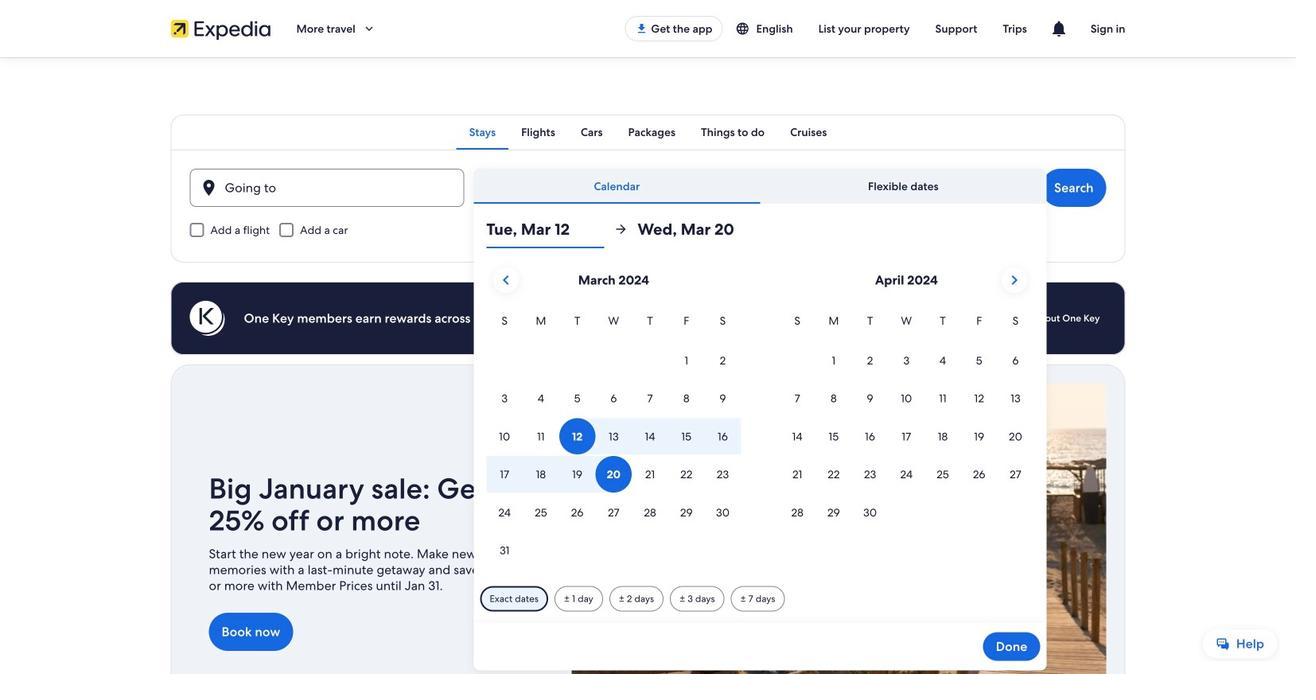 Task type: describe. For each thing, give the bounding box(es) containing it.
more travel image
[[362, 21, 376, 36]]

0 vertical spatial tab list
[[171, 115, 1126, 150]]

previous month image
[[497, 271, 516, 290]]



Task type: locate. For each thing, give the bounding box(es) containing it.
tab list
[[171, 115, 1126, 150], [474, 169, 1047, 204]]

application
[[487, 261, 1034, 570]]

main content
[[0, 57, 1297, 674]]

march 2024 element
[[487, 312, 741, 570]]

communication center icon image
[[1050, 19, 1069, 38]]

next month image
[[1005, 271, 1024, 290]]

directional image
[[614, 222, 628, 236]]

expedia logo image
[[171, 18, 271, 40]]

small image
[[736, 21, 757, 36]]

1 vertical spatial tab list
[[474, 169, 1047, 204]]

april 2024 element
[[780, 312, 1034, 532]]

download the app button image
[[635, 22, 648, 35]]



Task type: vqa. For each thing, say whether or not it's contained in the screenshot.
have to the top
no



